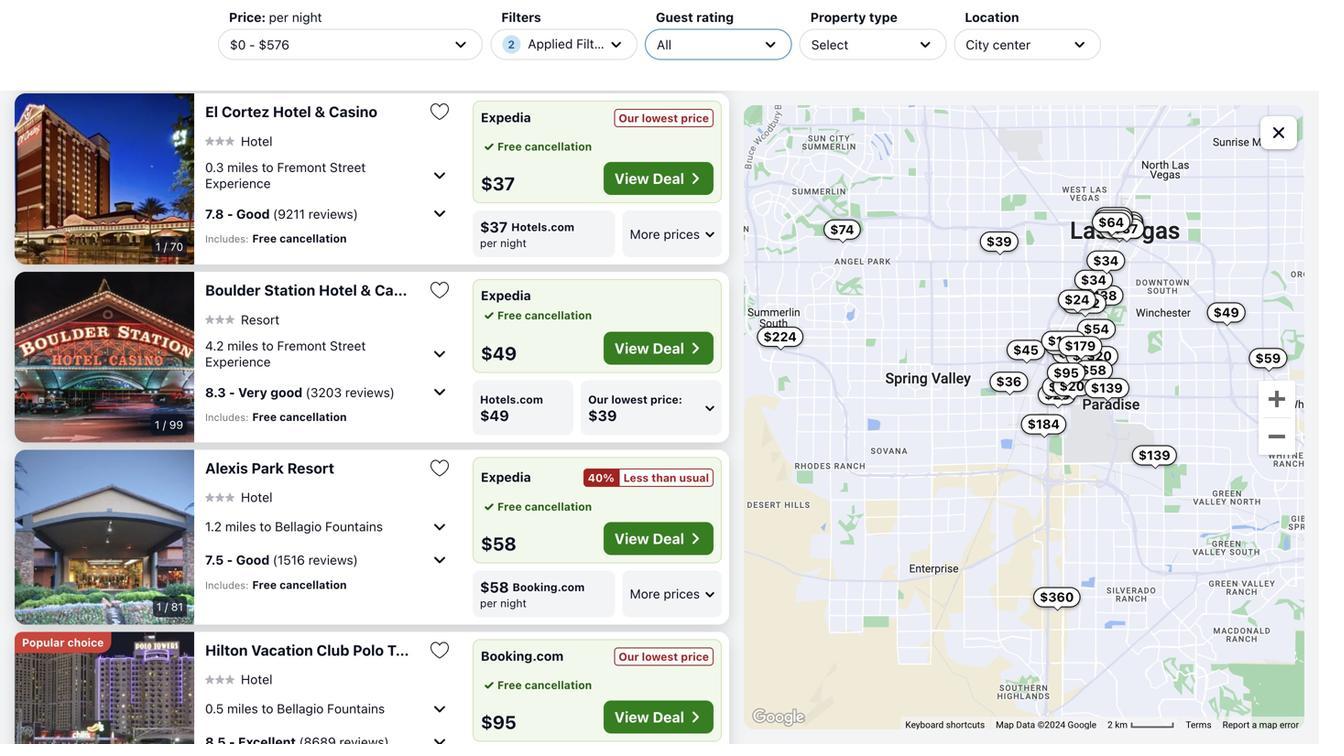 Task type: describe. For each thing, give the bounding box(es) containing it.
bellagio for $95
[[277, 702, 324, 717]]

$184 button
[[1021, 415, 1066, 435]]

$0
[[230, 37, 246, 52]]

terms link
[[1186, 720, 1212, 731]]

1 vertical spatial $25 button
[[1042, 377, 1080, 397]]

bellagio for $58
[[275, 520, 322, 535]]

2 km
[[1108, 720, 1130, 731]]

per night for $37
[[480, 237, 527, 250]]

more for $37
[[630, 227, 660, 242]]

1 vertical spatial hotels.com
[[511, 221, 575, 234]]

hotel inside boulder station hotel & casino button
[[319, 282, 357, 299]]

alexis park resort
[[205, 460, 334, 477]]

$45 $59
[[1013, 343, 1281, 366]]

99
[[169, 418, 183, 431]]

street for $37
[[330, 160, 366, 175]]

view for $49
[[615, 340, 649, 357]]

2 for 2 km
[[1108, 720, 1113, 731]]

free cancellation button for $37
[[481, 138, 592, 155]]

1.2 miles to bellagio fountains button
[[205, 512, 451, 542]]

cortez
[[222, 103, 270, 120]]

0 vertical spatial $34
[[1112, 217, 1137, 232]]

1 vertical spatial $20
[[1060, 379, 1085, 394]]

map
[[1260, 720, 1278, 731]]

excellent
[[238, 28, 296, 44]]

1 includes: from the top
[[205, 55, 249, 67]]

alexis
[[205, 460, 248, 477]]

el cortez hotel & casino button
[[205, 103, 414, 121]]

includes: free cancellation for $37
[[205, 232, 347, 245]]

0.3 miles to fremont street experience button
[[205, 156, 451, 195]]

price: for $39
[[651, 393, 682, 406]]

property type
[[811, 10, 898, 25]]

per for $58
[[480, 597, 497, 610]]

0 horizontal spatial $139 button
[[1085, 379, 1130, 399]]

hotels.com for $49
[[480, 393, 543, 406]]

popular choice button
[[15, 632, 111, 654]]

$74 button
[[824, 220, 861, 240]]

$179 button
[[1059, 336, 1102, 357]]

reviews) right (3203
[[345, 385, 395, 400]]

hotel button for $37
[[205, 133, 273, 149]]

$192 button
[[1062, 294, 1107, 314]]

popular
[[22, 637, 65, 649]]

select
[[812, 37, 849, 52]]

includes: for $58
[[205, 580, 249, 592]]

very
[[238, 385, 267, 400]]

night for $58
[[500, 597, 527, 610]]

$184
[[1028, 417, 1060, 432]]

applied filters
[[528, 36, 613, 51]]

$36 button
[[990, 372, 1028, 392]]

el
[[205, 103, 218, 120]]

$360
[[1040, 590, 1074, 605]]

view for $37
[[615, 170, 649, 187]]

0 vertical spatial $20
[[1087, 349, 1112, 364]]

our inside our lowest price: $39
[[588, 393, 609, 406]]

$576
[[259, 37, 289, 52]]

(1516
[[273, 553, 305, 568]]

(6039
[[299, 28, 336, 44]]

view for $95
[[615, 709, 649, 726]]

prices for $37
[[664, 227, 700, 242]]

polo
[[353, 642, 384, 659]]

lowest inside the our lowest price: $55
[[611, 37, 648, 49]]

& for $37
[[315, 103, 325, 120]]

km
[[1115, 720, 1128, 731]]

hilton vacation club polo towers las vegas, (las vegas, usa) image
[[15, 632, 194, 745]]

to for $49
[[262, 339, 274, 354]]

0 vertical spatial $20 button
[[1081, 347, 1119, 367]]

boulder station hotel & casino, (las vegas, usa) image
[[15, 272, 194, 443]]

more prices button for $37
[[623, 211, 722, 257]]

9.0 - excellent (6039 reviews)
[[205, 28, 389, 44]]

vegas
[[470, 642, 514, 659]]

$45 for $45 $59
[[1013, 343, 1039, 358]]

$40 button
[[1095, 207, 1133, 228]]

(9211
[[273, 206, 305, 222]]

type
[[869, 10, 898, 25]]

0 vertical spatial night
[[292, 10, 322, 25]]

$145
[[1105, 214, 1137, 229]]

0 vertical spatial resort
[[241, 312, 280, 327]]

city
[[966, 37, 990, 52]]

/ for $49
[[163, 418, 166, 431]]

alexis park resort button
[[205, 459, 414, 478]]

more prices for $58
[[630, 587, 700, 602]]

price: for $55
[[651, 37, 682, 49]]

$59 for $45 $59
[[1256, 351, 1281, 366]]

7.5
[[205, 553, 224, 568]]

view deal button for $58
[[604, 522, 714, 555]]

1 vertical spatial $45 button
[[1007, 340, 1045, 360]]

view deal for $58
[[615, 530, 684, 548]]

map region
[[744, 105, 1305, 730]]

per for $37
[[480, 237, 497, 250]]

$66
[[1101, 212, 1127, 227]]

guest
[[656, 10, 693, 25]]

experience for $49
[[205, 355, 271, 370]]

1 / 99
[[155, 418, 183, 431]]

1.2 miles to bellagio fountains
[[205, 520, 383, 535]]

applied
[[528, 36, 573, 51]]

google
[[1068, 720, 1097, 731]]

to for $37
[[262, 160, 274, 175]]

$28
[[1045, 388, 1070, 403]]

free cancellation button for $49
[[481, 307, 592, 324]]

$64 button
[[1092, 212, 1131, 233]]

experience for $37
[[205, 176, 271, 191]]

map
[[996, 720, 1014, 731]]

boulder station hotel & casino
[[205, 282, 423, 299]]

our lowest price for $37
[[619, 112, 709, 125]]

4.2
[[205, 339, 224, 354]]

report
[[1223, 720, 1250, 731]]

report a map error link
[[1223, 720, 1299, 731]]

0 vertical spatial $25 button
[[1045, 335, 1082, 355]]

$145 button
[[1099, 212, 1144, 232]]

center
[[993, 37, 1031, 52]]

free cancellation button for $95
[[481, 677, 592, 694]]

1 vertical spatial $34
[[1093, 253, 1119, 268]]

miles for $95
[[227, 702, 258, 717]]

night for $37
[[500, 237, 527, 250]]

$39 button
[[980, 232, 1019, 252]]

miles for $37
[[227, 160, 258, 175]]

more for $58
[[630, 587, 660, 602]]

/ for $37
[[164, 241, 167, 253]]

reviews) for 7.5 - good (1516 reviews)
[[308, 553, 358, 568]]

view deal button for $95
[[604, 701, 714, 734]]

70
[[170, 241, 183, 253]]

$49 inside hotels.com $49
[[480, 407, 509, 424]]

resort button
[[205, 312, 280, 328]]

4.2 miles to fremont street experience
[[205, 339, 366, 370]]

city center
[[966, 37, 1031, 52]]

includes: free cancellation for $49
[[205, 411, 347, 424]]

reviews) for 7.8 - good (9211 reviews)
[[309, 206, 358, 222]]

2 vertical spatial $34
[[1081, 272, 1107, 288]]

terms
[[1186, 720, 1212, 731]]

guest rating
[[656, 10, 734, 25]]

$289
[[1059, 346, 1093, 361]]

7.8
[[205, 206, 224, 222]]

$54 button
[[1078, 319, 1116, 340]]

fremont for $37
[[277, 160, 326, 175]]

$53 button
[[1066, 346, 1104, 366]]

street for $49
[[330, 339, 366, 354]]

free cancellation for $49
[[498, 309, 592, 322]]

casino for $49
[[375, 282, 423, 299]]

$45 for $45
[[1106, 222, 1132, 237]]

hotel for 3rd hotel button
[[241, 673, 273, 688]]

$40
[[1101, 210, 1127, 225]]

more prices button for $58
[[623, 571, 722, 618]]

1 for $58
[[156, 601, 162, 614]]

includes: for $49
[[205, 412, 249, 424]]

1 vertical spatial $20 button
[[1053, 377, 1091, 397]]

& for $49
[[361, 282, 371, 299]]

©2024
[[1038, 720, 1066, 731]]

1.2
[[205, 520, 222, 535]]

$179 $139
[[1065, 339, 1123, 396]]

- for $37
[[227, 206, 233, 222]]

keyboard shortcuts button
[[906, 719, 985, 732]]

miles for $49
[[227, 339, 258, 354]]

fremont for $49
[[277, 339, 326, 354]]

sam's town hotel & gambling hall, (las vegas, usa) image
[[15, 0, 194, 86]]

error
[[1280, 720, 1299, 731]]

0.3 miles to fremont street experience
[[205, 160, 366, 191]]

less
[[624, 472, 649, 484]]

$192
[[1069, 296, 1100, 311]]

price:
[[229, 10, 266, 25]]



Task type: vqa. For each thing, say whether or not it's contained in the screenshot.
$34
yes



Task type: locate. For each thing, give the bounding box(es) containing it.
good left (9211
[[236, 206, 270, 222]]

1 more from the top
[[630, 227, 660, 242]]

4 deal from the top
[[653, 709, 684, 726]]

2 left km
[[1108, 720, 1113, 731]]

fountains
[[325, 520, 383, 535], [327, 702, 385, 717]]

/ for $58
[[165, 601, 168, 614]]

to inside "4.2 miles to fremont street experience"
[[262, 339, 274, 354]]

$95 down vegas
[[481, 712, 516, 733]]

reviews) down 1.2 miles to bellagio fountains button
[[308, 553, 358, 568]]

(3203
[[306, 385, 342, 400]]

1 vertical spatial experience
[[205, 355, 271, 370]]

$224
[[764, 329, 797, 344]]

0 vertical spatial more prices
[[630, 227, 700, 242]]

price: inside our lowest price: $39
[[651, 393, 682, 406]]

$49 button
[[1207, 303, 1246, 323]]

bellagio inside button
[[275, 520, 322, 535]]

casino inside boulder station hotel & casino button
[[375, 282, 423, 299]]

to down resort button
[[262, 339, 274, 354]]

$25 for $25
[[1051, 338, 1076, 353]]

$25 inside $25 $192
[[1049, 380, 1074, 395]]

$179
[[1065, 339, 1096, 354]]

2 per night from the top
[[480, 597, 527, 610]]

$20
[[1087, 349, 1112, 364], [1060, 379, 1085, 394]]

hotel
[[273, 103, 311, 120], [241, 134, 273, 149], [319, 282, 357, 299], [241, 490, 273, 505], [241, 673, 273, 688]]

cancellation
[[280, 54, 347, 67], [525, 140, 592, 153], [280, 232, 347, 245], [525, 309, 592, 322], [280, 411, 347, 424], [525, 501, 592, 513], [280, 579, 347, 592], [525, 679, 592, 692]]

$37 button
[[1107, 219, 1145, 239]]

$28 button
[[1038, 385, 1076, 405]]

view deal for $37
[[615, 170, 684, 187]]

miles inside 'button'
[[227, 702, 258, 717]]

- right 7.8 in the top of the page
[[227, 206, 233, 222]]

fountains inside button
[[325, 520, 383, 535]]

0 vertical spatial street
[[330, 160, 366, 175]]

1 vertical spatial /
[[163, 418, 166, 431]]

0 horizontal spatial 2
[[508, 38, 515, 51]]

3 deal from the top
[[653, 530, 684, 548]]

experience down the 0.3
[[205, 176, 271, 191]]

0.5 miles to bellagio fountains
[[205, 702, 385, 717]]

4 includes: free cancellation from the top
[[205, 579, 347, 592]]

1 vertical spatial &
[[361, 282, 371, 299]]

more prices button
[[623, 211, 722, 257], [623, 571, 722, 618]]

expedia
[[481, 110, 531, 125], [481, 288, 531, 303], [481, 470, 531, 485]]

/ left 70
[[164, 241, 167, 253]]

booking.com right las
[[481, 649, 564, 664]]

2 prices from the top
[[664, 587, 700, 602]]

0 vertical spatial prices
[[664, 227, 700, 242]]

hotel right the station
[[319, 282, 357, 299]]

$95 down $289 "button"
[[1054, 365, 1079, 380]]

$25 $192
[[1049, 296, 1100, 395]]

hotel right cortez
[[273, 103, 311, 120]]

$66 button
[[1095, 210, 1133, 230]]

3 free cancellation from the top
[[498, 501, 592, 513]]

miles right the 0.3
[[227, 160, 258, 175]]

view
[[615, 170, 649, 187], [615, 340, 649, 357], [615, 530, 649, 548], [615, 709, 649, 726]]

1 vertical spatial hotel button
[[205, 490, 273, 506]]

our
[[588, 37, 609, 49], [619, 112, 639, 125], [588, 393, 609, 406], [619, 651, 639, 664]]

free
[[252, 54, 277, 67], [498, 140, 522, 153], [252, 232, 277, 245], [498, 309, 522, 322], [252, 411, 277, 424], [498, 501, 522, 513], [252, 579, 277, 592], [498, 679, 522, 692]]

view deal for $49
[[615, 340, 684, 357]]

fremont up (9211
[[277, 160, 326, 175]]

street up (3203
[[330, 339, 366, 354]]

0 vertical spatial $39
[[987, 234, 1012, 249]]

3 includes: free cancellation from the top
[[205, 411, 347, 424]]

miles right 1.2
[[225, 520, 256, 535]]

$58
[[1081, 363, 1107, 378], [481, 533, 517, 555], [480, 579, 509, 596]]

1 hotel button from the top
[[205, 133, 273, 149]]

& up 4.2 miles to fremont street experience button
[[361, 282, 371, 299]]

good for $58
[[236, 553, 270, 568]]

price: inside the our lowest price: $55
[[651, 37, 682, 49]]

price for $37
[[681, 112, 709, 125]]

0 vertical spatial $25
[[1051, 338, 1076, 353]]

2 our lowest price from the top
[[619, 651, 709, 664]]

$25 for $25 $192
[[1049, 380, 1074, 395]]

0 horizontal spatial $45
[[1013, 343, 1039, 358]]

to inside 0.3 miles to fremont street experience
[[262, 160, 274, 175]]

0 horizontal spatial resort
[[241, 312, 280, 327]]

1 horizontal spatial $45
[[1106, 222, 1132, 237]]

resort right the park
[[287, 460, 334, 477]]

1 price from the top
[[681, 112, 709, 125]]

0 horizontal spatial $45 button
[[1007, 340, 1045, 360]]

4 view deal button from the top
[[604, 701, 714, 734]]

& up 0.3 miles to fremont street experience button
[[315, 103, 325, 120]]

hotel down cortez
[[241, 134, 273, 149]]

1 free cancellation from the top
[[498, 140, 592, 153]]

1 horizontal spatial $59
[[1256, 351, 1281, 366]]

hotel button down the hilton
[[205, 672, 273, 688]]

free cancellation for $95
[[498, 679, 592, 692]]

includes: for $37
[[205, 233, 249, 245]]

hotel button down alexis
[[205, 490, 273, 506]]

price for $95
[[681, 651, 709, 664]]

miles for $58
[[225, 520, 256, 535]]

park
[[252, 460, 284, 477]]

casino for $37
[[329, 103, 377, 120]]

price
[[681, 112, 709, 125], [681, 651, 709, 664]]

to for $58
[[260, 520, 272, 535]]

1 vertical spatial more prices button
[[623, 571, 722, 618]]

a
[[1252, 720, 1257, 731]]

includes: down 7.8 in the top of the page
[[205, 233, 249, 245]]

hotel button
[[205, 133, 273, 149], [205, 490, 273, 506], [205, 672, 273, 688]]

1 left 99
[[155, 418, 160, 431]]

2 left applied
[[508, 38, 515, 51]]

includes: free cancellation down 7.8 - good (9211 reviews)
[[205, 232, 347, 245]]

0 vertical spatial per
[[269, 10, 289, 25]]

view deal for $95
[[615, 709, 684, 726]]

view deal
[[615, 170, 684, 187], [615, 340, 684, 357], [615, 530, 684, 548], [615, 709, 684, 726]]

deal for $49
[[653, 340, 684, 357]]

good
[[236, 206, 270, 222], [236, 553, 270, 568]]

1 vertical spatial 2
[[1108, 720, 1113, 731]]

2 view from the top
[[615, 340, 649, 357]]

1 vertical spatial $139
[[1139, 448, 1171, 463]]

0 vertical spatial /
[[164, 241, 167, 253]]

0 vertical spatial filters
[[501, 10, 541, 25]]

includes: free cancellation down 7.5 - good (1516 reviews)
[[205, 579, 347, 592]]

towers
[[387, 642, 438, 659]]

usual
[[679, 472, 709, 484]]

$49
[[1214, 305, 1240, 320], [481, 342, 517, 364], [480, 407, 509, 424]]

1 vertical spatial $59
[[1256, 351, 1281, 366]]

- for $58
[[227, 553, 233, 568]]

deal for $37
[[653, 170, 684, 187]]

shortcuts
[[946, 720, 985, 731]]

to right '0.5'
[[262, 702, 273, 717]]

9.0
[[205, 28, 226, 44]]

miles inside "4.2 miles to fremont street experience"
[[227, 339, 258, 354]]

1 per night from the top
[[480, 237, 527, 250]]

1 view from the top
[[615, 170, 649, 187]]

google image
[[749, 706, 809, 730]]

40% less than usual
[[588, 472, 709, 484]]

3 includes: from the top
[[205, 412, 249, 424]]

hotels.com for $59
[[480, 37, 543, 49]]

rating
[[697, 10, 734, 25]]

4 view deal from the top
[[615, 709, 684, 726]]

$64
[[1099, 215, 1124, 230]]

free cancellation button for $58
[[481, 499, 592, 515]]

includes: free cancellation for $58
[[205, 579, 347, 592]]

el cortez hotel & casino
[[205, 103, 377, 120]]

1 horizontal spatial &
[[361, 282, 371, 299]]

to inside 'button'
[[262, 702, 273, 717]]

0 vertical spatial our lowest price
[[619, 112, 709, 125]]

fremont inside "4.2 miles to fremont street experience"
[[277, 339, 326, 354]]

0 vertical spatial hotel button
[[205, 133, 273, 149]]

$39 inside button
[[987, 234, 1012, 249]]

/ left 99
[[163, 418, 166, 431]]

3 free cancellation button from the top
[[481, 499, 592, 515]]

bellagio
[[275, 520, 322, 535], [277, 702, 324, 717]]

0 vertical spatial more
[[630, 227, 660, 242]]

2 vertical spatial $49
[[480, 407, 509, 424]]

$24
[[1065, 292, 1090, 307]]

1 horizontal spatial $139 button
[[1132, 446, 1177, 466]]

1 vertical spatial $49
[[481, 342, 517, 364]]

0 vertical spatial fountains
[[325, 520, 383, 535]]

1 left 70
[[156, 241, 161, 253]]

view for $58
[[615, 530, 649, 548]]

miles right '0.5'
[[227, 702, 258, 717]]

to up 7.5 - good (1516 reviews)
[[260, 520, 272, 535]]

2 deal from the top
[[653, 340, 684, 357]]

2 for 2
[[508, 38, 515, 51]]

1 vertical spatial $58
[[481, 533, 517, 555]]

our lowest price for $95
[[619, 651, 709, 664]]

1 for $49
[[155, 418, 160, 431]]

2 more prices from the top
[[630, 587, 700, 602]]

2 price: from the top
[[651, 393, 682, 406]]

0 vertical spatial expedia
[[481, 110, 531, 125]]

miles inside 0.3 miles to fremont street experience
[[227, 160, 258, 175]]

1 vertical spatial 1
[[155, 418, 160, 431]]

to up 7.8 - good (9211 reviews)
[[262, 160, 274, 175]]

our lowest price: $39
[[588, 393, 682, 424]]

fountains down alexis park resort button
[[325, 520, 383, 535]]

-
[[229, 28, 235, 44], [249, 37, 255, 52], [227, 206, 233, 222], [229, 385, 235, 400], [227, 553, 233, 568]]

2 includes: from the top
[[205, 233, 249, 245]]

2 inside 2 km button
[[1108, 720, 1113, 731]]

2 view deal button from the top
[[604, 332, 714, 365]]

3 view from the top
[[615, 530, 649, 548]]

0 horizontal spatial &
[[315, 103, 325, 120]]

0 vertical spatial $95
[[1054, 365, 1079, 380]]

experience down 4.2
[[205, 355, 271, 370]]

2 more from the top
[[630, 587, 660, 602]]

$34
[[1112, 217, 1137, 232], [1093, 253, 1119, 268], [1081, 272, 1107, 288]]

- right the $0
[[249, 37, 255, 52]]

0 vertical spatial more prices button
[[623, 211, 722, 257]]

el cortez hotel & casino, (las vegas, usa) image
[[15, 93, 194, 265]]

4 includes: from the top
[[205, 580, 249, 592]]

hotel button for $58
[[205, 490, 273, 506]]

$45 button
[[1100, 219, 1138, 239], [1007, 340, 1045, 360]]

lowest inside our lowest price: $39
[[611, 393, 648, 406]]

- right 8.3
[[229, 385, 235, 400]]

$95 button
[[1047, 363, 1086, 383]]

0 horizontal spatial $20
[[1060, 379, 1085, 394]]

$59 for hotels.com $59
[[480, 50, 509, 68]]

more prices for $37
[[630, 227, 700, 242]]

$95
[[1054, 365, 1079, 380], [481, 712, 516, 733]]

expedia for $58
[[481, 470, 531, 485]]

station
[[264, 282, 315, 299]]

0 vertical spatial price
[[681, 112, 709, 125]]

hotels.com $49
[[480, 393, 543, 424]]

1 vertical spatial prices
[[664, 587, 700, 602]]

$39
[[987, 234, 1012, 249], [588, 407, 617, 424]]

1 vertical spatial booking.com
[[481, 649, 564, 664]]

$36
[[996, 374, 1022, 390]]

0 vertical spatial $139
[[1091, 381, 1123, 396]]

bellagio inside 'button'
[[277, 702, 324, 717]]

$59 button
[[1249, 348, 1288, 369]]

per night for $58
[[480, 597, 527, 610]]

$58 inside button
[[1081, 363, 1107, 378]]

2 expedia from the top
[[481, 288, 531, 303]]

&
[[315, 103, 325, 120], [361, 282, 371, 299]]

price: down guest
[[651, 37, 682, 49]]

0 horizontal spatial filters
[[501, 10, 541, 25]]

1 more prices button from the top
[[623, 211, 722, 257]]

$139 inside the $179 $139
[[1091, 381, 1123, 396]]

fountains for $58
[[325, 520, 383, 535]]

0 vertical spatial good
[[236, 206, 270, 222]]

1 deal from the top
[[653, 170, 684, 187]]

alexis park resort, (las vegas, usa) image
[[15, 450, 194, 625]]

1 includes: free cancellation from the top
[[205, 54, 347, 67]]

2 price from the top
[[681, 651, 709, 664]]

1 view deal from the top
[[615, 170, 684, 187]]

2 vertical spatial 1
[[156, 601, 162, 614]]

0 vertical spatial price:
[[651, 37, 682, 49]]

2 vertical spatial $58
[[480, 579, 509, 596]]

$59
[[480, 50, 509, 68], [1256, 351, 1281, 366]]

1 vertical spatial night
[[500, 237, 527, 250]]

3 view deal button from the top
[[604, 522, 714, 555]]

deal for $95
[[653, 709, 684, 726]]

fountains down hilton vacation club polo towers las vegas button
[[327, 702, 385, 717]]

experience inside "4.2 miles to fremont street experience"
[[205, 355, 271, 370]]

1 vertical spatial more
[[630, 587, 660, 602]]

bellagio up (1516
[[275, 520, 322, 535]]

- for $49
[[229, 385, 235, 400]]

0 vertical spatial per night
[[480, 237, 527, 250]]

4 free cancellation button from the top
[[481, 677, 592, 694]]

1 vertical spatial our lowest price
[[619, 651, 709, 664]]

$58 button
[[1075, 361, 1113, 381]]

expedia for $37
[[481, 110, 531, 125]]

1 vertical spatial $139 button
[[1132, 446, 1177, 466]]

- right '7.5'
[[227, 553, 233, 568]]

1 horizontal spatial $20
[[1087, 349, 1112, 364]]

1 vertical spatial street
[[330, 339, 366, 354]]

$95 inside button
[[1054, 365, 1079, 380]]

0 vertical spatial booking.com
[[513, 581, 585, 594]]

reviews) for 9.0 - excellent (6039 reviews)
[[339, 28, 389, 44]]

hotel inside 'el cortez hotel & casino' button
[[273, 103, 311, 120]]

fountains for $95
[[327, 702, 385, 717]]

- right 9.0
[[229, 28, 235, 44]]

view deal button for $49
[[604, 332, 714, 365]]

includes: down the $0
[[205, 55, 249, 67]]

0 horizontal spatial $95
[[481, 712, 516, 733]]

0 vertical spatial $49
[[1214, 305, 1240, 320]]

view deal button for $37
[[604, 162, 714, 195]]

$224 button
[[757, 327, 803, 347]]

7.5 - good (1516 reviews)
[[205, 553, 358, 568]]

our lowest price
[[619, 112, 709, 125], [619, 651, 709, 664]]

0 vertical spatial $45
[[1106, 222, 1132, 237]]

reviews) down 0.3 miles to fremont street experience button
[[309, 206, 358, 222]]

hotel down vacation
[[241, 673, 273, 688]]

1 vertical spatial casino
[[375, 282, 423, 299]]

0 vertical spatial bellagio
[[275, 520, 322, 535]]

4 view from the top
[[615, 709, 649, 726]]

includes: down 8.3
[[205, 412, 249, 424]]

$59 inside hotels.com $59
[[480, 50, 509, 68]]

$59 inside $45 $59
[[1256, 351, 1281, 366]]

1 horizontal spatial $139
[[1139, 448, 1171, 463]]

1 horizontal spatial $39
[[987, 234, 1012, 249]]

data
[[1016, 720, 1035, 731]]

1 vertical spatial price
[[681, 651, 709, 664]]

1 horizontal spatial 2
[[1108, 720, 1113, 731]]

$45 inside $45 $59
[[1013, 343, 1039, 358]]

$37 inside button
[[1114, 221, 1138, 236]]

0 horizontal spatial $59
[[480, 50, 509, 68]]

miles down resort button
[[227, 339, 258, 354]]

reviews) right "(6039"
[[339, 28, 389, 44]]

1 expedia from the top
[[481, 110, 531, 125]]

street inside 0.3 miles to fremont street experience
[[330, 160, 366, 175]]

hotel button down cortez
[[205, 133, 273, 149]]

filters right applied
[[576, 36, 613, 51]]

deal for $58
[[653, 530, 684, 548]]

las
[[442, 642, 467, 659]]

1 left 81
[[156, 601, 162, 614]]

1 free cancellation button from the top
[[481, 138, 592, 155]]

2 hotel button from the top
[[205, 490, 273, 506]]

fountains inside 'button'
[[327, 702, 385, 717]]

1 horizontal spatial $45 button
[[1100, 219, 1138, 239]]

hotel for $58's hotel button
[[241, 490, 273, 505]]

2 free cancellation button from the top
[[481, 307, 592, 324]]

1 horizontal spatial resort
[[287, 460, 334, 477]]

boulder station hotel & casino button
[[205, 281, 423, 300]]

to for $95
[[262, 702, 273, 717]]

1 experience from the top
[[205, 176, 271, 191]]

free cancellation for $58
[[498, 501, 592, 513]]

4 free cancellation from the top
[[498, 679, 592, 692]]

$39 inside our lowest price: $39
[[588, 407, 617, 424]]

$49 inside button
[[1214, 305, 1240, 320]]

1 vertical spatial per night
[[480, 597, 527, 610]]

1 fremont from the top
[[277, 160, 326, 175]]

2 experience from the top
[[205, 355, 271, 370]]

street inside "4.2 miles to fremont street experience"
[[330, 339, 366, 354]]

1 vertical spatial fremont
[[277, 339, 326, 354]]

casino inside 'el cortez hotel & casino' button
[[329, 103, 377, 120]]

includes: free cancellation down good
[[205, 411, 347, 424]]

3 view deal from the top
[[615, 530, 684, 548]]

2 includes: free cancellation from the top
[[205, 232, 347, 245]]

1 view deal button from the top
[[604, 162, 714, 195]]

1 vertical spatial $45
[[1013, 343, 1039, 358]]

1 vertical spatial good
[[236, 553, 270, 568]]

1 prices from the top
[[664, 227, 700, 242]]

0 horizontal spatial $139
[[1091, 381, 1123, 396]]

club
[[317, 642, 349, 659]]

0 vertical spatial hotels.com
[[480, 37, 543, 49]]

2 fremont from the top
[[277, 339, 326, 354]]

1 vertical spatial $95
[[481, 712, 516, 733]]

fremont inside 0.3 miles to fremont street experience
[[277, 160, 326, 175]]

0 vertical spatial &
[[315, 103, 325, 120]]

0 vertical spatial 2
[[508, 38, 515, 51]]

1 horizontal spatial $95
[[1054, 365, 1079, 380]]

includes: down '7.5'
[[205, 580, 249, 592]]

3 expedia from the top
[[481, 470, 531, 485]]

1 for $37
[[156, 241, 161, 253]]

free cancellation for $37
[[498, 140, 592, 153]]

2 vertical spatial night
[[500, 597, 527, 610]]

1 vertical spatial bellagio
[[277, 702, 324, 717]]

0 vertical spatial $45 button
[[1100, 219, 1138, 239]]

street down 'el cortez hotel & casino' button
[[330, 160, 366, 175]]

1 vertical spatial more prices
[[630, 587, 700, 602]]

2 more prices button from the top
[[623, 571, 722, 618]]

than
[[652, 472, 677, 484]]

$25 inside button
[[1051, 338, 1076, 353]]

booking.com up vegas
[[513, 581, 585, 594]]

0 vertical spatial casino
[[329, 103, 377, 120]]

experience inside 0.3 miles to fremont street experience
[[205, 176, 271, 191]]

8.3 - very good (3203 reviews)
[[205, 385, 395, 400]]

keyboard shortcuts
[[906, 720, 985, 731]]

40%
[[588, 472, 614, 484]]

prices for $58
[[664, 587, 700, 602]]

4.2 miles to fremont street experience button
[[205, 334, 451, 374]]

good left (1516
[[236, 553, 270, 568]]

miles
[[227, 160, 258, 175], [227, 339, 258, 354], [225, 520, 256, 535], [227, 702, 258, 717]]

keyboard
[[906, 720, 944, 731]]

1 vertical spatial price:
[[651, 393, 682, 406]]

2 vertical spatial hotels.com
[[480, 393, 543, 406]]

1 vertical spatial $39
[[588, 407, 617, 424]]

2 vertical spatial /
[[165, 601, 168, 614]]

hotel for hotel button corresponding to $37
[[241, 134, 273, 149]]

1 / 81
[[156, 601, 183, 614]]

bellagio down vacation
[[277, 702, 324, 717]]

2 vertical spatial hotel button
[[205, 672, 273, 688]]

1 price: from the top
[[651, 37, 682, 49]]

$25
[[1051, 338, 1076, 353], [1049, 380, 1074, 395]]

2 view deal from the top
[[615, 340, 684, 357]]

resort down 'boulder'
[[241, 312, 280, 327]]

$100 button
[[1042, 331, 1087, 351]]

2 vertical spatial expedia
[[481, 470, 531, 485]]

filters up hotels.com $59
[[501, 10, 541, 25]]

3 hotel button from the top
[[205, 672, 273, 688]]

$100
[[1048, 334, 1080, 349]]

good for $37
[[236, 206, 270, 222]]

fremont up 8.3 - very good (3203 reviews) on the bottom
[[277, 339, 326, 354]]

1 horizontal spatial filters
[[576, 36, 613, 51]]

1 our lowest price from the top
[[619, 112, 709, 125]]

2 free cancellation from the top
[[498, 309, 592, 322]]

$0 - $576
[[230, 37, 289, 52]]

hotel down the park
[[241, 490, 273, 505]]

includes: free cancellation down $576
[[205, 54, 347, 67]]

more prices
[[630, 227, 700, 242], [630, 587, 700, 602]]

1 vertical spatial resort
[[287, 460, 334, 477]]

our inside the our lowest price: $55
[[588, 37, 609, 49]]

1 vertical spatial per
[[480, 237, 497, 250]]

1 vertical spatial filters
[[576, 36, 613, 51]]

price: up than
[[651, 393, 682, 406]]

/ left 81
[[165, 601, 168, 614]]

0 vertical spatial 1
[[156, 241, 161, 253]]

0.5
[[205, 702, 224, 717]]

$25 button
[[1045, 335, 1082, 355], [1042, 377, 1080, 397]]

1 more prices from the top
[[630, 227, 700, 242]]



